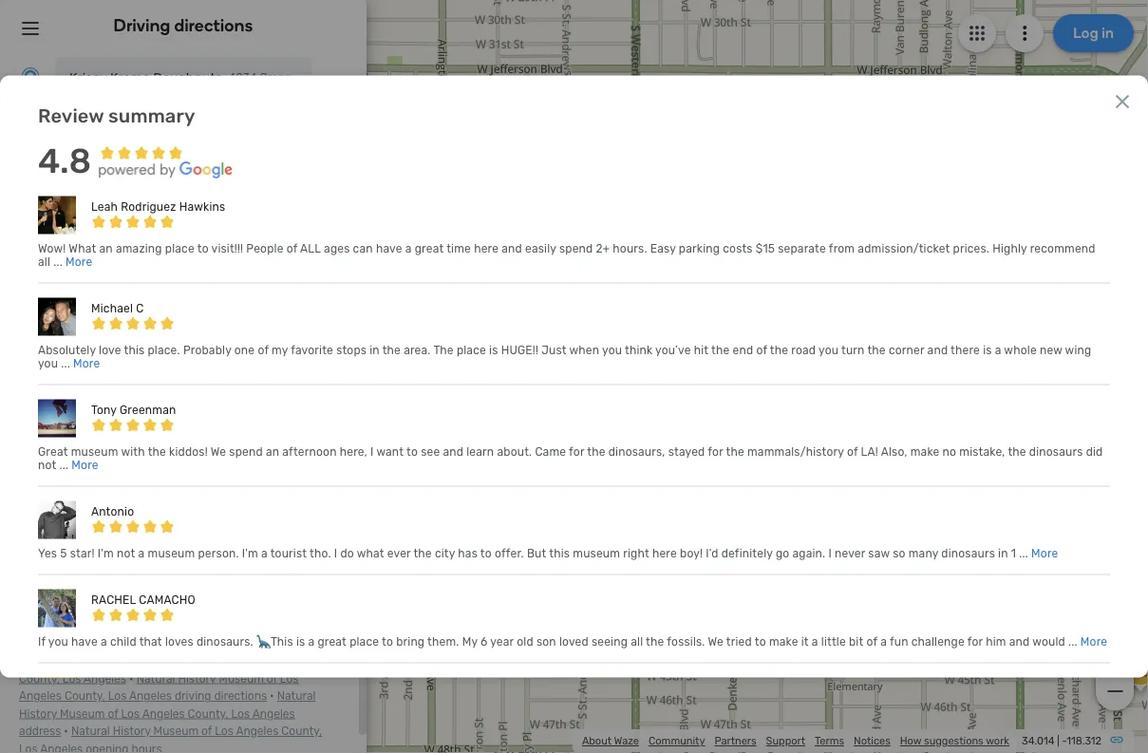 Task type: describe. For each thing, give the bounding box(es) containing it.
natural history museum of los angeles county button
[[55, 104, 360, 142]]

did
[[1086, 445, 1103, 458]]

of inside great museum with the kiddos! we spend an afternoon here, i want to see and learn about. came for the dinosaurs, stayed for the mammals/history of la! also, make no mistake, the dinosaurs did not ...
[[847, 445, 858, 458]]

and inside absolutely love this place. probably one of my favorite stops in the area. the place is huge!!  just when you think you've hit the end of the road you turn the corner and there is a whole new wing you ...
[[927, 343, 948, 356]]

c
[[136, 301, 144, 315]]

also
[[64, 628, 89, 643]]

this inside absolutely love this place. probably one of my favorite stops in the area. the place is huge!!  just when you think you've hit the end of the road you turn the corner and there is a whole new wing you ...
[[124, 343, 145, 356]]

stayed
[[668, 445, 705, 458]]

just
[[542, 343, 567, 356]]

more right 1
[[1031, 546, 1058, 560]]

1 vertical spatial have
[[71, 635, 98, 648]]

saw
[[868, 546, 890, 560]]

directions
[[19, 654, 73, 668]]

favorite
[[291, 343, 333, 356]]

you left turn
[[819, 343, 839, 356]]

hours.
[[613, 241, 647, 255]]

you up 8 photos
[[38, 356, 58, 370]]

to left bring
[[382, 635, 393, 648]]

the left city at bottom
[[414, 546, 432, 560]]

la!
[[861, 445, 878, 458]]

so
[[893, 546, 906, 560]]

think
[[625, 343, 653, 356]]

came
[[535, 445, 566, 458]]

person.
[[198, 546, 239, 560]]

6
[[481, 635, 488, 648]]

rodriguez
[[121, 200, 176, 213]]

wow!
[[38, 241, 66, 255]]

offer.
[[495, 546, 524, 560]]

kiddos!
[[169, 445, 208, 458]]

great museum with the kiddos! we spend an afternoon here, i want to see and learn about. came for the dinosaurs, stayed for the mammals/history of la! also, make no mistake, the dinosaurs did not ...
[[38, 445, 1103, 471]]

hit
[[694, 343, 709, 356]]

2 i'm from the left
[[242, 546, 258, 560]]

more for what
[[66, 255, 92, 268]]

wing
[[1065, 343, 1092, 356]]

suggestions
[[924, 735, 984, 747]]

natural history museum of los angeles county, los angeles driving directions
[[19, 672, 299, 703]]

history for natural history museum of los angeles county, los angeles address
[[19, 707, 57, 720]]

fossils.
[[667, 635, 705, 648]]

image 6 of natural history museum of los angeles county, los angeles image
[[100, 511, 178, 588]]

no
[[943, 445, 956, 458]]

for left the him
[[967, 635, 983, 648]]

new
[[1040, 343, 1062, 356]]

of inside button
[[221, 117, 234, 133]]

corner
[[889, 343, 924, 356]]

of right bit
[[867, 635, 878, 648]]

history for natural history museum of los angeles county, los angeles opening hours
[[113, 725, 151, 738]]

visit!!!
[[211, 241, 243, 255]]

natural history museum of los angeles county
[[69, 117, 360, 133]]

0 vertical spatial 4.8
[[38, 141, 91, 181]]

partners
[[715, 735, 757, 747]]

the right with
[[148, 445, 166, 458]]

1 horizontal spatial is
[[489, 343, 498, 356]]

there
[[951, 343, 980, 356]]

x image
[[1111, 90, 1134, 112]]

have inside wow! what an amazing place to visit!!! people of all ages can have a great time here and easily spend 2+ hours. easy parking costs $15 separate from admission/ticket prices. highly recommend all ...
[[376, 241, 402, 255]]

what
[[357, 546, 384, 560]]

1 horizontal spatial place
[[350, 635, 379, 648]]

an inside great museum with the kiddos! we spend an afternoon here, i want to see and learn about. came for the dinosaurs, stayed for the mammals/history of la! also, make no mistake, the dinosaurs did not ...
[[266, 445, 279, 458]]

tho.
[[310, 546, 331, 560]]

has
[[458, 546, 478, 560]]

absolutely
[[38, 343, 96, 356]]

from
[[829, 241, 855, 255]]

spend inside great museum with the kiddos! we spend an afternoon here, i want to see and learn about. came for the dinosaurs, stayed for the mammals/history of la! also, make no mistake, the dinosaurs did not ...
[[229, 445, 263, 458]]

1 vertical spatial review summary
[[19, 217, 124, 232]]

time
[[447, 241, 471, 255]]

1 horizontal spatial all
[[631, 635, 643, 648]]

1 vertical spatial summary
[[66, 217, 124, 232]]

absolutely love this place. probably one of my favorite stops in the area. the place is huge!!  just when you think you've hit the end of the road you turn the corner and there is a whole new wing you ...
[[38, 343, 1092, 370]]

great inside wow! what an amazing place to visit!!! people of all ages can have a great time here and easily spend 2+ hours. easy parking costs $15 separate from admission/ticket prices. highly recommend all ...
[[415, 241, 444, 255]]

about.
[[497, 445, 532, 458]]

amazing
[[116, 241, 162, 255]]

dinosaurs.
[[196, 635, 253, 648]]

kreme
[[110, 70, 150, 85]]

not inside great museum with the kiddos! we spend an afternoon here, i want to see and learn about. came for the dinosaurs, stayed for the mammals/history of la! also, make no mistake, the dinosaurs did not ...
[[38, 458, 56, 471]]

make inside great museum with the kiddos! we spend an afternoon here, i want to see and learn about. came for the dinosaurs, stayed for the mammals/history of la! also, make no mistake, the dinosaurs did not ...
[[910, 445, 940, 458]]

0 horizontal spatial i
[[334, 546, 337, 560]]

of inside natural history museum of los angeles county, los angeles address
[[108, 707, 118, 720]]

current location image
[[19, 65, 42, 87]]

natural history museum of los angeles county, los angeles driving directions link
[[19, 672, 299, 703]]

the right hit
[[711, 343, 730, 356]]

118.312
[[1067, 735, 1102, 747]]

location image
[[19, 112, 42, 135]]

him
[[986, 635, 1006, 648]]

to right tried
[[755, 635, 766, 648]]

natural for natural history museum of los angeles county, los angeles address
[[277, 690, 316, 703]]

about waze link
[[582, 735, 639, 747]]

image 5 of natural history museum of los angeles county, los angeles image
[[19, 511, 96, 588]]

los inside button
[[237, 117, 259, 133]]

1 vertical spatial make
[[769, 635, 798, 648]]

antonio
[[91, 504, 134, 518]]

more for love
[[73, 356, 100, 370]]

definitely
[[721, 546, 773, 560]]

again.
[[792, 546, 826, 560]]

a inside absolutely love this place. probably one of my favorite stops in the area. the place is huge!!  just when you think you've hit the end of the road you turn the corner and there is a whole new wing you ...
[[995, 343, 1001, 356]]

more for museum
[[72, 458, 98, 471]]

image 2 of natural history museum of los angeles county, los angeles image
[[100, 430, 178, 507]]

1 vertical spatial 4.8
[[244, 231, 327, 294]]

8
[[19, 402, 27, 417]]

and inside wow! what an amazing place to visit!!! people of all ages can have a great time here and easily spend 2+ hours. easy parking costs $15 separate from admission/ticket prices. highly recommend all ...
[[502, 241, 522, 255]]

1 vertical spatial dinosaurs
[[941, 546, 995, 560]]

closed now
[[57, 162, 128, 178]]

museum for natural history museum of los angeles county, los angeles opening hours
[[153, 725, 199, 738]]

county, for natural history museum of los angeles county, los angeles opening hours
[[281, 725, 322, 738]]

people inside wow! what an amazing place to visit!!! people of all ages can have a great time here and easily spend 2+ hours. easy parking costs $15 separate from admission/ticket prices. highly recommend all ...
[[246, 241, 284, 255]]

work
[[986, 735, 1010, 747]]

a right the it
[[812, 635, 818, 648]]

🦕
[[256, 635, 268, 648]]

yes 5 star!  i'm not a museum person.  i'm a tourist tho.  i do what ever the city has to offer.  but this museum right here boy!  i'd definitely go again.  i never saw so many dinosaurs in 1 ... more
[[38, 546, 1058, 560]]

separate
[[778, 241, 826, 255]]

place inside wow! what an amazing place to visit!!! people of all ages can have a great time here and easily spend 2+ hours. easy parking costs $15 separate from admission/ticket prices. highly recommend all ...
[[165, 241, 195, 255]]

camacho
[[139, 593, 195, 606]]

2 horizontal spatial museum
[[573, 546, 620, 560]]

of inside natural history museum of los angeles county, los angeles driving directions
[[267, 672, 277, 685]]

prices.
[[953, 241, 990, 255]]

... right would
[[1068, 635, 1078, 648]]

ever
[[387, 546, 411, 560]]

mistake,
[[959, 445, 1005, 458]]

many
[[909, 546, 938, 560]]

mammals/history
[[747, 445, 844, 458]]

and inside great museum with the kiddos! we spend an afternoon here, i want to see and learn about. came for the dinosaurs, stayed for the mammals/history of la! also, make no mistake, the dinosaurs did not ...
[[443, 445, 464, 458]]

all inside wow! what an amazing place to visit!!! people of all ages can have a great time here and easily spend 2+ hours. easy parking costs $15 separate from admission/ticket prices. highly recommend all ...
[[38, 255, 50, 268]]

show
[[19, 349, 53, 364]]

of inside wow! what an amazing place to visit!!! people of all ages can have a great time here and easily spend 2+ hours. easy parking costs $15 separate from admission/ticket prices. highly recommend all ...
[[287, 241, 298, 255]]

museum for natural history museum of los angeles county
[[165, 117, 218, 133]]

1 horizontal spatial museum
[[148, 546, 195, 560]]

support
[[766, 735, 805, 747]]

2 horizontal spatial i
[[829, 546, 832, 560]]

costs
[[723, 241, 753, 255]]

natural for natural history museum of los angeles county
[[69, 117, 115, 133]]

to inside great museum with the kiddos! we spend an afternoon here, i want to see and learn about. came for the dinosaurs, stayed for the mammals/history of la! also, make no mistake, the dinosaurs did not ...
[[406, 445, 418, 458]]

34.014
[[1022, 735, 1055, 747]]

go
[[776, 546, 790, 560]]

1 horizontal spatial this
[[549, 546, 570, 560]]

the right mistake,
[[1008, 445, 1026, 458]]

image 3 of natural history museum of los angeles county, los angeles image
[[181, 430, 259, 507]]

a left fun
[[881, 635, 887, 648]]

i inside great museum with the kiddos! we spend an afternoon here, i want to see and learn about. came for the dinosaurs, stayed for the mammals/history of la! also, make no mistake, the dinosaurs did not ...
[[370, 445, 374, 458]]

... inside great museum with the kiddos! we spend an afternoon here, i want to see and learn about. came for the dinosaurs, stayed for the mammals/history of la! also, make no mistake, the dinosaurs did not ...
[[59, 458, 69, 471]]

one
[[234, 343, 255, 356]]

year
[[490, 635, 514, 648]]

you right if
[[48, 635, 68, 648]]

1 i'm from the left
[[98, 546, 114, 560]]

the left area.
[[382, 343, 401, 356]]

but
[[527, 546, 546, 560]]

place inside absolutely love this place. probably one of my favorite stops in the area. the place is huge!!  just when you think you've hit the end of the road you turn the corner and there is a whole new wing you ...
[[457, 343, 486, 356]]

tony greenman
[[91, 403, 176, 416]]

history inside directions to natural history museum of los angeles county, los angeles
[[131, 654, 169, 668]]

angeles inside button
[[262, 117, 311, 133]]

to inside directions to natural history museum of los angeles county, los angeles
[[76, 654, 87, 668]]

also,
[[881, 445, 908, 458]]

history for natural history museum of los angeles county
[[118, 117, 162, 133]]

krispy kreme doughnuts
[[69, 70, 222, 85]]

a left child
[[101, 635, 107, 648]]

notices
[[854, 735, 891, 747]]

address
[[19, 725, 61, 738]]

driving
[[175, 690, 211, 703]]



Task type: locate. For each thing, give the bounding box(es) containing it.
my
[[272, 343, 288, 356]]

0 horizontal spatial an
[[99, 241, 113, 255]]

road
[[791, 343, 816, 356]]

not down 8 photos
[[38, 458, 56, 471]]

0 vertical spatial in
[[370, 343, 380, 356]]

an inside wow! what an amazing place to visit!!! people of all ages can have a great time here and easily spend 2+ hours. easy parking costs $15 separate from admission/ticket prices. highly recommend all ...
[[99, 241, 113, 255]]

1 horizontal spatial have
[[376, 241, 402, 255]]

more
[[66, 255, 92, 268], [73, 356, 100, 370], [72, 458, 98, 471], [1031, 546, 1058, 560], [1081, 635, 1108, 648]]

natural inside directions to natural history museum of los angeles county, los angeles
[[89, 654, 128, 668]]

1 horizontal spatial we
[[708, 635, 724, 648]]

about waze community partners support terms notices how suggestions work
[[582, 735, 1010, 747]]

county, inside natural history museum of los angeles county, los angeles address
[[188, 707, 228, 720]]

museum up hours
[[153, 725, 199, 738]]

spend inside wow! what an amazing place to visit!!! people of all ages can have a great time here and easily spend 2+ hours. easy parking costs $15 separate from admission/ticket prices. highly recommend all ...
[[559, 241, 593, 255]]

not right star!
[[117, 546, 135, 560]]

0 vertical spatial place
[[165, 241, 195, 255]]

i left do
[[334, 546, 337, 560]]

the right 'stayed'
[[726, 445, 744, 458]]

natural up the closed now at the top left of the page
[[69, 117, 115, 133]]

0 vertical spatial summary
[[108, 104, 195, 126]]

0 horizontal spatial 4.8
[[38, 141, 91, 181]]

1 vertical spatial not
[[117, 546, 135, 560]]

people right "visit!!!"
[[246, 241, 284, 255]]

natural for natural history museum of los angeles county, los angeles opening hours
[[71, 725, 110, 738]]

show reviews
[[19, 349, 104, 364]]

0 vertical spatial we
[[211, 445, 226, 458]]

for right child
[[138, 628, 155, 643]]

right
[[623, 546, 649, 560]]

0 vertical spatial great
[[415, 241, 444, 255]]

0 vertical spatial review summary
[[38, 104, 195, 126]]

a inside wow! what an amazing place to visit!!! people of all ages can have a great time here and easily spend 2+ hours. easy parking costs $15 separate from admission/ticket prices. highly recommend all ...
[[405, 241, 412, 255]]

of inside natural history museum of los angeles county, los angeles opening hours
[[201, 725, 212, 738]]

michael
[[91, 301, 133, 315]]

and left "there"
[[927, 343, 948, 356]]

little
[[821, 635, 846, 648]]

1 vertical spatial here
[[652, 546, 677, 560]]

dinosaurs,
[[608, 445, 665, 458]]

... down photos
[[59, 458, 69, 471]]

to right has
[[480, 546, 492, 560]]

0 horizontal spatial great
[[318, 635, 347, 648]]

spend
[[559, 241, 593, 255], [229, 445, 263, 458]]

history up the chevron down icon
[[118, 117, 162, 133]]

terms
[[815, 735, 844, 747]]

wow! what an amazing place to visit!!! people of all ages can have a great time here and easily spend 2+ hours. easy parking costs $15 separate from admission/ticket prices. highly recommend all ...
[[38, 241, 1096, 268]]

to down also
[[76, 654, 87, 668]]

0 horizontal spatial is
[[296, 635, 305, 648]]

1 horizontal spatial here
[[652, 546, 677, 560]]

i'm right person.
[[242, 546, 258, 560]]

0 horizontal spatial i'm
[[98, 546, 114, 560]]

and left easily
[[502, 241, 522, 255]]

michael c
[[91, 301, 144, 315]]

... inside wow! what an amazing place to visit!!! people of all ages can have a great time here and easily spend 2+ hours. easy parking costs $15 separate from admission/ticket prices. highly recommend all ...
[[53, 255, 63, 268]]

2 vertical spatial place
[[350, 635, 379, 648]]

natural inside button
[[69, 117, 115, 133]]

of
[[221, 117, 234, 133], [287, 241, 298, 255], [258, 343, 269, 356], [756, 343, 767, 356], [847, 445, 858, 458], [867, 635, 878, 648], [220, 654, 230, 668], [267, 672, 277, 685], [108, 707, 118, 720], [201, 725, 212, 738]]

rachel camacho
[[91, 593, 195, 606]]

museum for natural history museum of los angeles county, los angeles driving directions
[[219, 672, 264, 685]]

admission/ticket
[[858, 241, 950, 255]]

a up rachel camacho
[[138, 546, 145, 560]]

spend right kiddos!
[[229, 445, 263, 458]]

review summary down kreme
[[38, 104, 195, 126]]

people up directions
[[19, 628, 61, 643]]

place left bring
[[350, 635, 379, 648]]

county, inside directions to natural history museum of los angeles county, los angeles
[[19, 672, 60, 685]]

1 horizontal spatial i
[[370, 445, 374, 458]]

0 horizontal spatial not
[[38, 458, 56, 471]]

0 horizontal spatial dinosaurs
[[941, 546, 995, 560]]

1 horizontal spatial i'm
[[242, 546, 258, 560]]

natural
[[69, 117, 115, 133], [89, 654, 128, 668], [136, 672, 175, 685], [277, 690, 316, 703], [71, 725, 110, 738]]

... inside absolutely love this place. probably one of my favorite stops in the area. the place is huge!!  just when you think you've hit the end of the road you turn the corner and there is a whole new wing you ...
[[61, 356, 70, 370]]

the left 'fossils.'
[[646, 635, 664, 648]]

my
[[462, 635, 478, 648]]

history up hours
[[113, 725, 151, 738]]

this
[[271, 635, 293, 648]]

1
[[1011, 546, 1016, 560]]

an right what
[[99, 241, 113, 255]]

1 horizontal spatial an
[[266, 445, 279, 458]]

natural history museum of los angeles county, los angeles opening hours link
[[19, 725, 322, 753]]

natural up natural history museum of los angeles county, los angeles address
[[136, 672, 175, 685]]

directions inside natural history museum of los angeles county, los angeles driving directions
[[214, 690, 267, 703]]

is right "there"
[[983, 343, 992, 356]]

whole
[[1004, 343, 1037, 356]]

ages
[[324, 241, 350, 255]]

you left the think
[[602, 343, 622, 356]]

we right kiddos!
[[211, 445, 226, 458]]

0 vertical spatial have
[[376, 241, 402, 255]]

1 vertical spatial spend
[[229, 445, 263, 458]]

great
[[38, 445, 68, 458]]

here,
[[340, 445, 367, 458]]

closed
[[57, 162, 99, 178]]

0 horizontal spatial have
[[71, 635, 98, 648]]

of left la!
[[847, 445, 858, 458]]

place
[[165, 241, 195, 255], [457, 343, 486, 356], [350, 635, 379, 648]]

if you have a child that loves dinosaurs. 🦕 this is a great place to bring them. my 6 year old son loved seeing all the fossils. we tried to make it a little bit of a fun challenge for him and would ... more
[[38, 635, 1108, 648]]

county, for natural history museum of los angeles county, los angeles driving directions
[[64, 690, 105, 703]]

5
[[60, 546, 67, 560]]

1 horizontal spatial people
[[246, 241, 284, 255]]

0 vertical spatial all
[[38, 255, 50, 268]]

do
[[340, 546, 354, 560]]

image 8 of natural history museum of los angeles county, los angeles image
[[263, 511, 340, 588]]

i left never
[[829, 546, 832, 560]]

people also search for
[[19, 628, 155, 643]]

and right the him
[[1009, 635, 1030, 648]]

directions up doughnuts
[[174, 15, 253, 36]]

the left dinosaurs,
[[587, 445, 606, 458]]

great right this
[[318, 635, 347, 648]]

to inside wow! what an amazing place to visit!!! people of all ages can have a great time here and easily spend 2+ hours. easy parking costs $15 separate from admission/ticket prices. highly recommend all ...
[[197, 241, 209, 255]]

2 horizontal spatial place
[[457, 343, 486, 356]]

county, inside natural history museum of los angeles county, los angeles driving directions
[[64, 690, 105, 703]]

here
[[474, 241, 499, 255], [652, 546, 677, 560]]

1 horizontal spatial not
[[117, 546, 135, 560]]

0 vertical spatial review
[[38, 104, 104, 126]]

a left whole
[[995, 343, 1001, 356]]

yes
[[38, 546, 57, 560]]

here right 'time'
[[474, 241, 499, 255]]

0 vertical spatial directions
[[174, 15, 253, 36]]

0 vertical spatial people
[[246, 241, 284, 255]]

1 vertical spatial we
[[708, 635, 724, 648]]

1 vertical spatial people
[[19, 628, 61, 643]]

1 vertical spatial directions
[[214, 690, 267, 703]]

all
[[38, 255, 50, 268], [631, 635, 643, 648]]

clock image
[[19, 159, 42, 182]]

natural inside natural history museum of los angeles county, los angeles driving directions
[[136, 672, 175, 685]]

museum up opening
[[60, 707, 105, 720]]

of up opening
[[108, 707, 118, 720]]

0 horizontal spatial spend
[[229, 445, 263, 458]]

search
[[93, 628, 135, 643]]

history inside button
[[118, 117, 162, 133]]

1 vertical spatial great
[[318, 635, 347, 648]]

stops
[[336, 343, 367, 356]]

...
[[53, 255, 63, 268], [61, 356, 70, 370], [59, 458, 69, 471], [1019, 546, 1028, 560], [1068, 635, 1078, 648]]

for
[[569, 445, 584, 458], [708, 445, 723, 458], [138, 628, 155, 643], [967, 635, 983, 648]]

0 vertical spatial spend
[[559, 241, 593, 255]]

tony
[[91, 403, 117, 416]]

1 horizontal spatial great
[[415, 241, 444, 255]]

1 horizontal spatial in
[[998, 546, 1008, 560]]

1 horizontal spatial spend
[[559, 241, 593, 255]]

image 4 of natural history museum of los angeles county, los angeles image
[[263, 430, 340, 507]]

1 vertical spatial in
[[998, 546, 1008, 560]]

museum inside natural history museum of los angeles county, los angeles address
[[60, 707, 105, 720]]

probably
[[183, 343, 231, 356]]

review summary up what
[[19, 217, 124, 232]]

museum inside natural history museum of los angeles county, los angeles driving directions
[[219, 672, 264, 685]]

loved
[[559, 635, 589, 648]]

the left road
[[770, 343, 788, 356]]

an
[[99, 241, 113, 255], [266, 445, 279, 458]]

zoom in image
[[1103, 650, 1127, 672]]

image 1 of natural history museum of los angeles county, los angeles image
[[19, 430, 96, 507]]

not
[[38, 458, 56, 471], [117, 546, 135, 560]]

here inside wow! what an amazing place to visit!!! people of all ages can have a great time here and easily spend 2+ hours. easy parking costs $15 separate from admission/ticket prices. highly recommend all ...
[[474, 241, 499, 255]]

i'd
[[706, 546, 718, 560]]

1 vertical spatial this
[[549, 546, 570, 560]]

this right love
[[124, 343, 145, 356]]

pencil image
[[1104, 555, 1126, 577]]

1 vertical spatial an
[[266, 445, 279, 458]]

old
[[517, 635, 534, 648]]

directions right driving on the left of page
[[214, 690, 267, 703]]

0 horizontal spatial museum
[[71, 445, 118, 458]]

for right 'stayed'
[[708, 445, 723, 458]]

history for natural history museum of los angeles county, los angeles driving directions
[[178, 672, 216, 685]]

4.8
[[38, 141, 91, 181], [244, 231, 327, 294]]

zoom out image
[[1103, 680, 1127, 703]]

0 horizontal spatial in
[[370, 343, 380, 356]]

0 horizontal spatial make
[[769, 635, 798, 648]]

$15
[[756, 241, 775, 255]]

now
[[102, 162, 128, 178]]

0 horizontal spatial place
[[165, 241, 195, 255]]

1 vertical spatial review
[[19, 217, 63, 232]]

have left child
[[71, 635, 98, 648]]

i'm
[[98, 546, 114, 560], [242, 546, 258, 560]]

0 horizontal spatial we
[[211, 445, 226, 458]]

museum inside great museum with the kiddos! we spend an afternoon here, i want to see and learn about. came for the dinosaurs, stayed for the mammals/history of la! also, make no mistake, the dinosaurs did not ...
[[71, 445, 118, 458]]

is left huge!!
[[489, 343, 498, 356]]

museum down loves
[[172, 654, 217, 668]]

make left the it
[[769, 635, 798, 648]]

2 horizontal spatial is
[[983, 343, 992, 356]]

all left what
[[38, 255, 50, 268]]

history inside natural history museum of los angeles county, los angeles opening hours
[[113, 725, 151, 738]]

people
[[246, 241, 284, 255], [19, 628, 61, 643]]

place.
[[148, 343, 180, 356]]

the right turn
[[867, 343, 886, 356]]

natural up opening
[[71, 725, 110, 738]]

history inside natural history museum of los angeles county, los angeles driving directions
[[178, 672, 216, 685]]

history down that
[[131, 654, 169, 668]]

notices link
[[854, 735, 891, 747]]

an left afternoon
[[266, 445, 279, 458]]

0 horizontal spatial all
[[38, 255, 50, 268]]

we inside great museum with the kiddos! we spend an afternoon here, i want to see and learn about. came for the dinosaurs, stayed for the mammals/history of la! also, make no mistake, the dinosaurs did not ...
[[211, 445, 226, 458]]

0 horizontal spatial this
[[124, 343, 145, 356]]

easily
[[525, 241, 556, 255]]

easy
[[650, 241, 676, 255]]

... right 1
[[1019, 546, 1028, 560]]

great left 'time'
[[415, 241, 444, 255]]

county, inside natural history museum of los angeles county, los angeles opening hours
[[281, 725, 322, 738]]

spend left 2+
[[559, 241, 593, 255]]

museum left right
[[573, 546, 620, 560]]

place right amazing
[[165, 241, 195, 255]]

link image
[[1109, 732, 1124, 747]]

... right show
[[61, 356, 70, 370]]

0 vertical spatial an
[[99, 241, 113, 255]]

of down doughnuts
[[221, 117, 234, 133]]

and
[[502, 241, 522, 255], [927, 343, 948, 356], [443, 445, 464, 458], [1009, 635, 1030, 648]]

0 vertical spatial here
[[474, 241, 499, 255]]

0 vertical spatial this
[[124, 343, 145, 356]]

make
[[910, 445, 940, 458], [769, 635, 798, 648]]

hawkins
[[179, 200, 225, 213]]

history up driving on the left of page
[[178, 672, 216, 685]]

of inside directions to natural history museum of los angeles county, los angeles
[[220, 654, 230, 668]]

dinosaurs right "many"
[[941, 546, 995, 560]]

more up tony
[[73, 356, 100, 370]]

county, for natural history museum of los angeles county, los angeles address
[[188, 707, 228, 720]]

when
[[569, 343, 599, 356]]

here left boy!
[[652, 546, 677, 560]]

summary down leah
[[66, 217, 124, 232]]

to left "visit!!!"
[[197, 241, 209, 255]]

i left want
[[370, 445, 374, 458]]

natural inside natural history museum of los angeles county, los angeles opening hours
[[71, 725, 110, 738]]

image 7 of natural history museum of los angeles county, los angeles image
[[181, 511, 259, 588]]

more up zoom in icon
[[1081, 635, 1108, 648]]

museum left with
[[71, 445, 118, 458]]

that
[[139, 635, 162, 648]]

0 vertical spatial dinosaurs
[[1029, 445, 1083, 458]]

1 horizontal spatial dinosaurs
[[1029, 445, 1083, 458]]

city
[[435, 546, 455, 560]]

museum inside natural history museum of los angeles county, los angeles opening hours
[[153, 725, 199, 738]]

history inside natural history museum of los angeles county, los angeles address
[[19, 707, 57, 720]]

0 vertical spatial not
[[38, 458, 56, 471]]

of down 🦕
[[267, 672, 277, 685]]

natural history museum of los angeles county, los angeles address
[[19, 690, 316, 738]]

review down krispy
[[38, 104, 104, 126]]

1 vertical spatial place
[[457, 343, 486, 356]]

1 vertical spatial all
[[631, 635, 643, 648]]

review
[[38, 104, 104, 126], [19, 217, 63, 232]]

dinosaurs inside great museum with the kiddos! we spend an afternoon here, i want to see and learn about. came for the dinosaurs, stayed for the mammals/history of la! also, make no mistake, the dinosaurs did not ...
[[1029, 445, 1083, 458]]

is right this
[[296, 635, 305, 648]]

a right this
[[308, 635, 315, 648]]

challenge
[[911, 635, 965, 648]]

waze
[[614, 735, 639, 747]]

of right end
[[756, 343, 767, 356]]

natural for natural history museum of los angeles county, los angeles driving directions
[[136, 672, 175, 685]]

history up address
[[19, 707, 57, 720]]

chevron down image
[[128, 163, 151, 178]]

summary down krispy kreme doughnuts on the left top of page
[[108, 104, 195, 126]]

leah
[[91, 200, 118, 213]]

in left 1
[[998, 546, 1008, 560]]

review up wow!
[[19, 217, 63, 232]]

reviews
[[56, 349, 104, 364]]

dinosaurs left did
[[1029, 445, 1083, 458]]

in inside absolutely love this place. probably one of my favorite stops in the area. the place is huge!!  just when you think you've hit the end of the road you turn the corner and there is a whole new wing you ...
[[370, 343, 380, 356]]

directions to natural history museum of los angeles county, los angeles link
[[19, 654, 297, 685]]

of left the my on the top left of the page
[[258, 343, 269, 356]]

museum inside directions to natural history museum of los angeles county, los angeles
[[172, 654, 217, 668]]

closed now button
[[57, 162, 151, 178]]

0 horizontal spatial here
[[474, 241, 499, 255]]

museum down doughnuts
[[165, 117, 218, 133]]

of down driving on the left of page
[[201, 725, 212, 738]]

for right came
[[569, 445, 584, 458]]

to
[[197, 241, 209, 255], [406, 445, 418, 458], [480, 546, 492, 560], [382, 635, 393, 648], [755, 635, 766, 648], [76, 654, 87, 668]]

terms link
[[815, 735, 844, 747]]

huge!!
[[501, 343, 539, 356]]

about
[[582, 735, 612, 747]]

child
[[110, 635, 137, 648]]

museum for natural history museum of los angeles county, los angeles address
[[60, 707, 105, 720]]

1 horizontal spatial make
[[910, 445, 940, 458]]

have right can
[[376, 241, 402, 255]]

we
[[211, 445, 226, 458], [708, 635, 724, 648]]

0 vertical spatial make
[[910, 445, 940, 458]]

1 horizontal spatial 4.8
[[244, 231, 327, 294]]

natural inside natural history museum of los angeles county, los angeles address
[[277, 690, 316, 703]]

... left what
[[53, 255, 63, 268]]

can
[[353, 241, 373, 255]]

i
[[370, 445, 374, 458], [334, 546, 337, 560], [829, 546, 832, 560]]

county,
[[19, 672, 60, 685], [64, 690, 105, 703], [188, 707, 228, 720], [281, 725, 322, 738]]

place right the the
[[457, 343, 486, 356]]

0 horizontal spatial people
[[19, 628, 61, 643]]

and right see
[[443, 445, 464, 458]]

i'm right star!
[[98, 546, 114, 560]]

museum inside natural history museum of los angeles county button
[[165, 117, 218, 133]]

a left tourist
[[261, 546, 268, 560]]

in right stops
[[370, 343, 380, 356]]

this right but
[[549, 546, 570, 560]]



Task type: vqa. For each thing, say whether or not it's contained in the screenshot.
bottom People
yes



